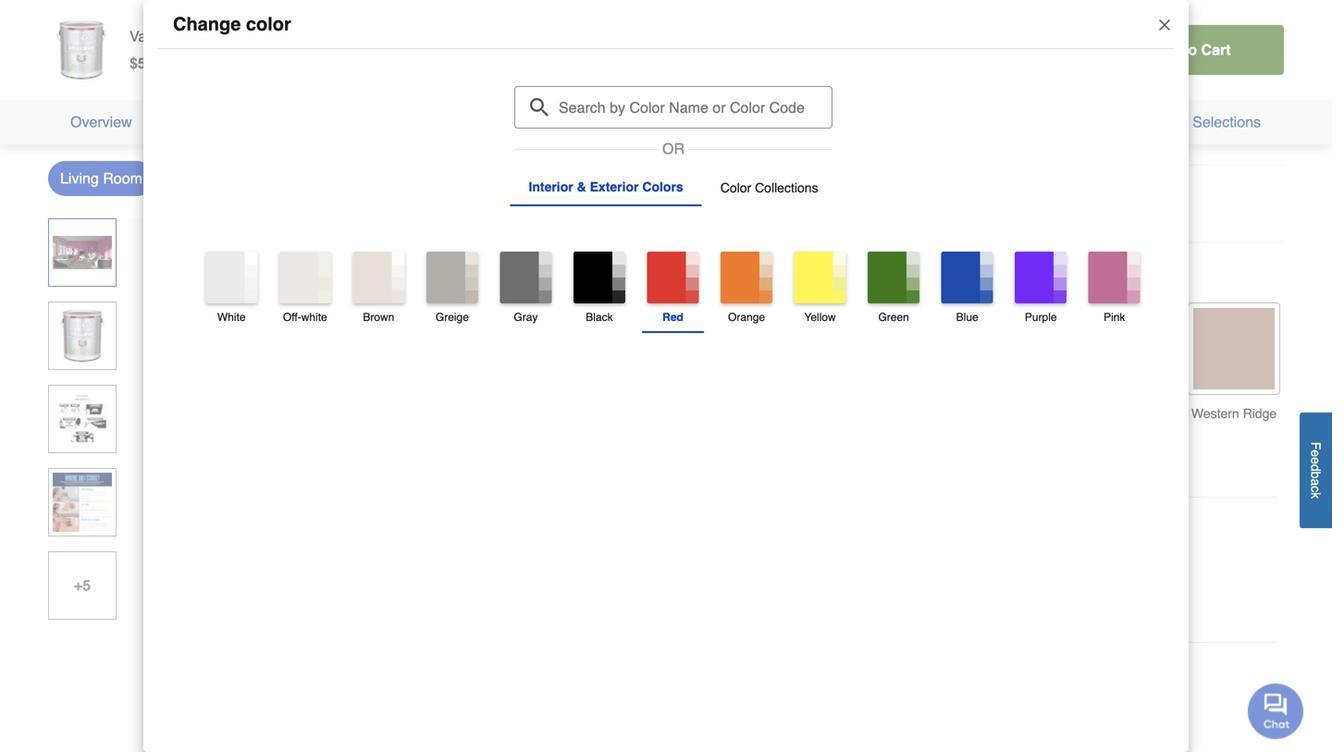 Task type: vqa. For each thing, say whether or not it's contained in the screenshot.
lower
no



Task type: describe. For each thing, give the bounding box(es) containing it.
interior inside valspar reserve eggshell base tintable latex interior paint + primer (1-gallon)
[[1039, 106, 1085, 123]]

0 horizontal spatial $
[[130, 55, 138, 72]]

review selections button
[[1117, 113, 1262, 131]]

1 vertical spatial living room image
[[144, 289, 731, 619]]

review
[[1140, 113, 1189, 130]]

base thumbnail: 0 image
[[53, 306, 112, 365]]

base
[[905, 106, 938, 123]]

cart image
[[1128, 43, 1143, 57]]

color collections button
[[702, 169, 837, 206]]

c
[[1309, 486, 1323, 492]]

base color image for orange
[[721, 252, 773, 303]]

primer
[[1140, 106, 1183, 123]]

room
[[103, 170, 142, 187]]

a
[[1309, 479, 1323, 486]]

change color
[[173, 13, 291, 35]]

gray button
[[490, 251, 562, 334]]

thumbnail: 1 image
[[53, 389, 112, 449]]

Search by Color Name or Color Code text field
[[514, 86, 833, 129]]

0 horizontal spatial $ 52
[[130, 55, 154, 72]]

gallon)
[[1205, 106, 1253, 123]]

base color image for purple
[[1015, 252, 1067, 303]]

f e e d b a c k button
[[1300, 412, 1332, 528]]

brown button
[[342, 251, 415, 334]]

tintable
[[942, 106, 994, 123]]

living
[[60, 170, 99, 187]]

f
[[1309, 442, 1323, 450]]

community
[[418, 113, 493, 130]]

change
[[173, 13, 241, 35]]

navigation containing interior & exterior colors
[[184, 169, 1163, 349]]

color : cosmic pink
[[785, 270, 914, 287]]

add
[[1150, 41, 1179, 58]]

black
[[586, 311, 613, 324]]

green button
[[857, 251, 930, 334]]

+5 button
[[48, 551, 117, 620]]

valspar reserve
[[130, 28, 238, 45]]

orange
[[728, 311, 765, 324]]

blue
[[956, 311, 979, 324]]

1 horizontal spatial 52
[[792, 185, 829, 223]]

reserve for valspar reserve eggshell base tintable latex interior paint + primer (1-gallon)
[[785, 106, 840, 123]]

(1-
[[1187, 106, 1205, 123]]

b
[[1309, 471, 1323, 479]]

minus image
[[934, 41, 953, 59]]

interior & exterior colors button
[[510, 169, 702, 206]]

color
[[246, 13, 291, 35]]

interior & exterior colors
[[529, 179, 683, 194]]

cosmic
[[832, 270, 882, 287]]

latex
[[998, 106, 1035, 123]]

base color image for red
[[647, 252, 699, 303]]

Stepper number input field with increment and decrement buttons number field
[[971, 31, 1008, 68]]

pink inside button
[[1104, 311, 1125, 324]]

off-white button
[[269, 251, 341, 334]]

bathroom
[[493, 170, 557, 187]]

white button
[[195, 251, 268, 334]]

thumbnail: 2 image
[[53, 473, 112, 532]]

q&a
[[497, 113, 528, 130]]

red button
[[637, 251, 709, 334]]

+5
[[74, 577, 91, 594]]

cart
[[1201, 41, 1231, 58]]

0 horizontal spatial 52
[[138, 55, 154, 72]]

colors
[[642, 179, 683, 194]]

western
[[1191, 406, 1239, 421]]

base color image for white
[[206, 252, 257, 303]]

off-
[[283, 311, 301, 324]]

0 horizontal spatial living room image
[[53, 236, 112, 269]]

base color image for gray
[[500, 252, 552, 303]]

valspar reserve eggshell base tintable latex interior paint + primer (1-gallon) element
[[785, 81, 1284, 126]]

gray
[[514, 311, 538, 324]]

color for color collections
[[720, 180, 751, 195]]

&
[[577, 179, 586, 194]]

white
[[217, 311, 246, 324]]

community q&a
[[418, 113, 528, 130]]

review selections
[[1140, 113, 1261, 130]]



Task type: locate. For each thing, give the bounding box(es) containing it.
red
[[663, 311, 684, 324]]

0 horizontal spatial color
[[720, 180, 751, 195]]

base color image inside yellow button
[[794, 252, 846, 303]]

e up b at the right bottom of the page
[[1309, 457, 1323, 464]]

4 base color image from the left
[[426, 252, 478, 303]]

base color image inside blue button
[[941, 252, 993, 303]]

1 base color image from the left
[[206, 252, 257, 303]]

0 vertical spatial living room image
[[53, 236, 112, 269]]

10 base color image from the left
[[868, 252, 920, 303]]

color for color : cosmic pink
[[785, 270, 823, 287]]

1 horizontal spatial color
[[785, 270, 823, 287]]

tab list
[[510, 169, 837, 206]]

orange button
[[710, 251, 783, 334]]

add to cart button
[[1075, 25, 1284, 75]]

base color image up black on the top of page
[[574, 252, 625, 303]]

1 horizontal spatial reserve
[[785, 106, 840, 123]]

1 horizontal spatial pink
[[1104, 311, 1125, 324]]

base color image up brown
[[353, 252, 405, 303]]

0 vertical spatial interior
[[1039, 106, 1085, 123]]

color inside button
[[720, 180, 751, 195]]

1 vertical spatial $
[[785, 190, 792, 205]]

ridge
[[1243, 406, 1277, 421]]

base color image for yellow
[[794, 252, 846, 303]]

pink right purple
[[1104, 311, 1125, 324]]

valspar inside valspar reserve eggshell base tintable latex interior paint + primer (1-gallon)
[[785, 84, 837, 101]]

0 horizontal spatial valspar
[[130, 28, 179, 45]]

reserve left eggshell
[[785, 106, 840, 123]]

base color image inside brown button
[[353, 252, 405, 303]]

0 vertical spatial pink
[[886, 270, 914, 287]]

1 vertical spatial pink
[[1104, 311, 1125, 324]]

color up "yellow"
[[785, 270, 823, 287]]

purple button
[[1005, 251, 1077, 334]]

collections
[[755, 180, 818, 195]]

pink up green
[[886, 270, 914, 287]]

paint
[[1089, 106, 1123, 123]]

1 e from the top
[[1309, 450, 1323, 457]]

5 base color image from the left
[[500, 252, 552, 303]]

0 horizontal spatial interior
[[529, 179, 573, 194]]

8 base color image from the left
[[721, 252, 773, 303]]

interior left paint
[[1039, 106, 1085, 123]]

base color image inside off-white button
[[279, 252, 331, 303]]

color collections
[[720, 180, 818, 195]]

blue button
[[931, 251, 1004, 334]]

9 base color image from the left
[[794, 252, 846, 303]]

reserve left "color"
[[183, 28, 238, 45]]

reserve inside valspar reserve eggshell base tintable latex interior paint + primer (1-gallon)
[[785, 106, 840, 123]]

base color image up "yellow"
[[794, 252, 846, 303]]

base color image
[[206, 252, 257, 303], [279, 252, 331, 303], [353, 252, 405, 303], [426, 252, 478, 303], [500, 252, 552, 303], [574, 252, 625, 303], [647, 252, 699, 303], [721, 252, 773, 303], [794, 252, 846, 303], [868, 252, 920, 303], [941, 252, 993, 303], [1015, 252, 1067, 303], [1089, 252, 1140, 303]]

0 horizontal spatial pink
[[886, 270, 914, 287]]

$ 52
[[130, 55, 154, 72], [785, 185, 829, 223]]

purple
[[1025, 311, 1057, 324]]

base color image up green
[[868, 252, 920, 303]]

add to cart
[[1150, 41, 1231, 58]]

base color image up the greige
[[426, 252, 478, 303]]

e up d
[[1309, 450, 1323, 457]]

1 vertical spatial $ 52
[[785, 185, 829, 223]]

base color image up orange
[[721, 252, 773, 303]]

f e e d b a c k
[[1309, 442, 1323, 499]]

yellow button
[[784, 251, 857, 334]]

base color image for blue
[[941, 252, 993, 303]]

base color image for off-white
[[279, 252, 331, 303]]

interior
[[1039, 106, 1085, 123], [529, 179, 573, 194]]

2 base color image from the left
[[279, 252, 331, 303]]

0 vertical spatial reserve
[[183, 28, 238, 45]]

western ridge option group
[[785, 288, 1284, 432]]

13 base color image from the left
[[1089, 252, 1140, 303]]

overview link
[[70, 113, 132, 131]]

$ 52 up :
[[785, 185, 829, 223]]

1 vertical spatial valspar
[[785, 84, 837, 101]]

living room image
[[53, 236, 112, 269], [144, 289, 731, 619]]

base color image up the red
[[647, 252, 699, 303]]

western ridge
[[1191, 406, 1277, 421]]

11 base color image from the left
[[941, 252, 993, 303]]

black button
[[563, 251, 636, 334]]

base color image inside white button
[[206, 252, 257, 303]]

2 e from the top
[[1309, 457, 1323, 464]]

52 up :
[[792, 185, 829, 223]]

0 vertical spatial color
[[720, 180, 751, 195]]

base color image inside black "button"
[[574, 252, 625, 303]]

base color image right purple button
[[1089, 252, 1140, 303]]

1 vertical spatial reserve
[[785, 106, 840, 123]]

reserve for valspar reserve
[[183, 28, 238, 45]]

plus image
[[1027, 41, 1045, 59]]

close image
[[1156, 14, 1173, 36]]

52
[[138, 55, 154, 72], [792, 185, 829, 223]]

1 vertical spatial 52
[[792, 185, 829, 223]]

3 base color image from the left
[[353, 252, 405, 303]]

valspar for valspar reserve
[[130, 28, 179, 45]]

off-white
[[283, 311, 327, 324]]

greige button
[[416, 251, 489, 334]]

base color image for brown
[[353, 252, 405, 303]]

1 horizontal spatial interior
[[1039, 106, 1085, 123]]

base color image up off-white at left
[[279, 252, 331, 303]]

$ inside '$ 52'
[[785, 190, 792, 205]]

tab list inside navigation
[[510, 169, 837, 206]]

pink button
[[1078, 251, 1151, 334]]

1 vertical spatial color
[[785, 270, 823, 287]]

base color image inside 'greige' button
[[426, 252, 478, 303]]

+
[[1127, 106, 1135, 123]]

:
[[823, 270, 828, 287]]

d
[[1309, 464, 1323, 471]]

0 horizontal spatial reserve
[[183, 28, 238, 45]]

valspar for valspar reserve eggshell base tintable latex interior paint + primer (1-gallon)
[[785, 84, 837, 101]]

0 vertical spatial 52
[[138, 55, 154, 72]]

base color image inside purple button
[[1015, 252, 1067, 303]]

e
[[1309, 450, 1323, 457], [1309, 457, 1323, 464]]

greige
[[436, 311, 469, 324]]

base color image for green
[[868, 252, 920, 303]]

selections
[[1193, 113, 1261, 130]]

exterior inside button
[[590, 179, 639, 194]]

living room
[[60, 170, 142, 187]]

base color image inside gray 'button'
[[500, 252, 552, 303]]

tab list containing interior & exterior colors
[[510, 169, 837, 206]]

$
[[130, 55, 138, 72], [785, 190, 792, 205]]

eggshell
[[844, 106, 901, 123]]

reserve
[[183, 28, 238, 45], [785, 106, 840, 123]]

pink
[[886, 270, 914, 287], [1104, 311, 1125, 324]]

or
[[662, 140, 685, 157]]

1 vertical spatial interior
[[529, 179, 573, 194]]

base color image inside pink button
[[1089, 252, 1140, 303]]

base color image inside the green button
[[868, 252, 920, 303]]

base color image up white
[[206, 252, 257, 303]]

base color image up purple
[[1015, 252, 1067, 303]]

base color image for black
[[574, 252, 625, 303]]

community q&a link
[[418, 113, 528, 131]]

0 vertical spatial $ 52
[[130, 55, 154, 72]]

base color image inside red button
[[647, 252, 699, 303]]

productimage image
[[48, 17, 115, 83]]

base color image inside orange button
[[721, 252, 773, 303]]

yellow
[[804, 311, 836, 324]]

k
[[1309, 492, 1323, 499]]

to
[[1183, 41, 1197, 58]]

0 vertical spatial valspar
[[130, 28, 179, 45]]

brown
[[363, 311, 394, 324]]

base color image up gray
[[500, 252, 552, 303]]

valspar
[[130, 28, 179, 45], [785, 84, 837, 101]]

$ 52 down 'valspar reserve' on the left top
[[130, 55, 154, 72]]

green
[[878, 311, 909, 324]]

white
[[301, 311, 327, 324]]

interior inside button
[[529, 179, 573, 194]]

color
[[720, 180, 751, 195], [785, 270, 823, 287]]

1 horizontal spatial $ 52
[[785, 185, 829, 223]]

base color image for greige
[[426, 252, 478, 303]]

12 base color image from the left
[[1015, 252, 1067, 303]]

base color image for pink
[[1089, 252, 1140, 303]]

52 down 'valspar reserve' on the left top
[[138, 55, 154, 72]]

interior left & at the top left of page
[[529, 179, 573, 194]]

0 vertical spatial $
[[130, 55, 138, 72]]

1 horizontal spatial valspar
[[785, 84, 837, 101]]

1 horizontal spatial living room image
[[144, 289, 731, 619]]

color left collections
[[720, 180, 751, 195]]

7 base color image from the left
[[647, 252, 699, 303]]

1 horizontal spatial $
[[785, 190, 792, 205]]

navigation
[[184, 169, 1163, 349]]

overview
[[70, 113, 132, 130]]

valspar reserve eggshell base tintable latex interior paint + primer (1-gallon)
[[785, 84, 1253, 123]]

chat invite button image
[[1248, 683, 1304, 739]]

exterior
[[596, 170, 647, 187], [590, 179, 639, 194]]

6 base color image from the left
[[574, 252, 625, 303]]

base color image up blue
[[941, 252, 993, 303]]



